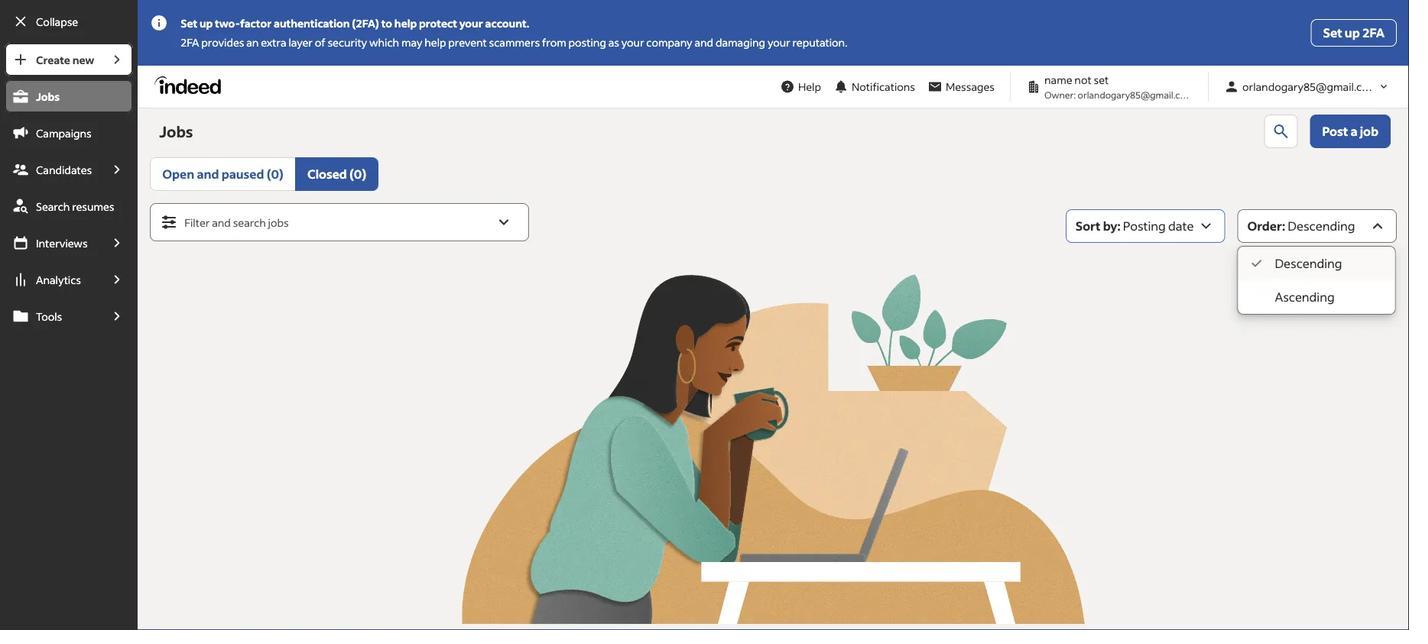 Task type: vqa. For each thing, say whether or not it's contained in the screenshot.
bottommost "Posting"
no



Task type: locate. For each thing, give the bounding box(es) containing it.
1 vertical spatial descending
[[1275, 256, 1342, 271]]

descending
[[1288, 218, 1355, 234], [1275, 256, 1342, 271]]

interviews
[[36, 236, 88, 250]]

set up orlandogary85@gmail.com dropdown button
[[1323, 25, 1342, 41]]

0 horizontal spatial up
[[199, 16, 213, 30]]

reputation.
[[792, 36, 847, 49]]

create
[[36, 53, 70, 67]]

name not set owner: orlandogary85@gmail.com element
[[1020, 72, 1199, 102]]

1 horizontal spatial jobs
[[159, 122, 193, 141]]

your right damaging
[[768, 36, 790, 49]]

1 horizontal spatial (0)
[[349, 166, 366, 182]]

and inside set up two-factor authentication (2fa) to help protect your account. 2fa provides an extra layer of security which may help prevent scammers from posting as your company and damaging your reputation.
[[695, 36, 713, 49]]

set for set up 2fa
[[1323, 25, 1342, 41]]

0 horizontal spatial set
[[181, 16, 197, 30]]

(0) right closed
[[349, 166, 366, 182]]

interviews link
[[5, 226, 101, 260]]

jobs
[[36, 89, 60, 103], [159, 122, 193, 141]]

(0) right the paused
[[267, 166, 284, 182]]

campaigns link
[[5, 116, 133, 150]]

menu bar
[[0, 43, 138, 631]]

0 vertical spatial jobs
[[36, 89, 60, 103]]

jobs inside menu bar
[[36, 89, 60, 103]]

orlandogary85@gmail.com down set
[[1078, 89, 1194, 101]]

and right company
[[695, 36, 713, 49]]

indeed home image
[[155, 76, 228, 94]]

up for 2fa
[[1345, 25, 1360, 41]]

layer
[[289, 36, 313, 49]]

(0)
[[267, 166, 284, 182], [349, 166, 366, 182]]

open and paused (0)
[[162, 166, 284, 182]]

factor
[[240, 16, 272, 30]]

provides
[[201, 36, 244, 49]]

up left two-
[[199, 16, 213, 30]]

job
[[1360, 123, 1379, 139]]

post
[[1322, 123, 1348, 139]]

order: descending
[[1247, 218, 1355, 234]]

0 horizontal spatial (0)
[[267, 166, 284, 182]]

not
[[1074, 73, 1092, 87]]

set left two-
[[181, 16, 197, 30]]

tools link
[[5, 300, 101, 333]]

0 vertical spatial and
[[695, 36, 713, 49]]

filter
[[184, 216, 210, 230]]

2 vertical spatial and
[[212, 216, 231, 230]]

tools
[[36, 310, 62, 323]]

owner:
[[1044, 89, 1076, 101]]

scammers
[[489, 36, 540, 49]]

post a job link
[[1310, 115, 1391, 148]]

1 horizontal spatial orlandogary85@gmail.com
[[1242, 80, 1378, 94]]

jobs up open
[[159, 122, 193, 141]]

ascending
[[1275, 289, 1335, 305]]

0 horizontal spatial 2fa
[[181, 36, 199, 49]]

descending up 'ascending'
[[1275, 256, 1342, 271]]

set
[[181, 16, 197, 30], [1323, 25, 1342, 41]]

2fa
[[1362, 25, 1385, 41], [181, 36, 199, 49]]

to
[[381, 16, 392, 30]]

authentication
[[274, 16, 350, 30]]

jobs down "create new" link
[[36, 89, 60, 103]]

help down the protect in the top left of the page
[[425, 36, 446, 49]]

posting
[[568, 36, 606, 49]]

2 horizontal spatial your
[[768, 36, 790, 49]]

help right to
[[394, 16, 417, 30]]

1 vertical spatial jobs
[[159, 122, 193, 141]]

date
[[1168, 218, 1194, 234]]

0 vertical spatial descending
[[1288, 218, 1355, 234]]

set inside set up two-factor authentication (2fa) to help protect your account. 2fa provides an extra layer of security which may help prevent scammers from posting as your company and damaging your reputation.
[[181, 16, 197, 30]]

expand advanced search image
[[495, 213, 513, 232]]

filter and search jobs element
[[151, 204, 528, 241]]

orlandogary85@gmail.com
[[1242, 80, 1378, 94], [1078, 89, 1194, 101]]

by:
[[1103, 218, 1121, 234]]

0 horizontal spatial orlandogary85@gmail.com
[[1078, 89, 1194, 101]]

filter and search jobs
[[184, 216, 289, 230]]

1 vertical spatial help
[[425, 36, 446, 49]]

orlandogary85@gmail.com up post
[[1242, 80, 1378, 94]]

and
[[695, 36, 713, 49], [197, 166, 219, 182], [212, 216, 231, 230]]

1 horizontal spatial help
[[425, 36, 446, 49]]

an
[[246, 36, 259, 49]]

campaigns
[[36, 126, 92, 140]]

paused
[[221, 166, 264, 182]]

your up prevent
[[459, 16, 483, 30]]

your right as on the top of the page
[[621, 36, 644, 49]]

candidates link
[[5, 153, 101, 187]]

1 horizontal spatial set
[[1323, 25, 1342, 41]]

1 (0) from the left
[[267, 166, 284, 182]]

posting
[[1123, 218, 1166, 234]]

up inside set up two-factor authentication (2fa) to help protect your account. 2fa provides an extra layer of security which may help prevent scammers from posting as your company and damaging your reputation.
[[199, 16, 213, 30]]

set
[[1094, 73, 1109, 87]]

open
[[162, 166, 194, 182]]

and right filter
[[212, 216, 231, 230]]

help button
[[774, 73, 827, 101]]

0 horizontal spatial jobs
[[36, 89, 60, 103]]

closed (0)
[[307, 166, 366, 182]]

as
[[608, 36, 619, 49]]

descending up descending "option"
[[1288, 218, 1355, 234]]

your
[[459, 16, 483, 30], [621, 36, 644, 49], [768, 36, 790, 49]]

a
[[1351, 123, 1358, 139]]

of
[[315, 36, 325, 49]]

name
[[1044, 73, 1072, 87]]

help
[[394, 16, 417, 30], [425, 36, 446, 49]]

and for open and paused (0)
[[197, 166, 219, 182]]

up up orlandogary85@gmail.com dropdown button
[[1345, 25, 1360, 41]]

1 horizontal spatial up
[[1345, 25, 1360, 41]]

search
[[233, 216, 266, 230]]

two-
[[215, 16, 240, 30]]

messages link
[[921, 73, 1001, 101]]

search resumes link
[[5, 190, 133, 223]]

1 vertical spatial and
[[197, 166, 219, 182]]

0 horizontal spatial help
[[394, 16, 417, 30]]

up
[[199, 16, 213, 30], [1345, 25, 1360, 41]]

and right open
[[197, 166, 219, 182]]



Task type: describe. For each thing, give the bounding box(es) containing it.
may
[[401, 36, 422, 49]]

1 horizontal spatial your
[[621, 36, 644, 49]]

sort
[[1076, 218, 1101, 234]]

jobs
[[268, 216, 289, 230]]

name not set owner: orlandogary85@gmail.com
[[1044, 73, 1194, 101]]

set up 2fa
[[1323, 25, 1385, 41]]

up for two-
[[199, 16, 213, 30]]

notifications button
[[827, 70, 921, 104]]

orlandogary85@gmail.com inside dropdown button
[[1242, 80, 1378, 94]]

collapse
[[36, 15, 78, 28]]

which
[[369, 36, 399, 49]]

orlandogary85@gmail.com inside name not set owner: orlandogary85@gmail.com
[[1078, 89, 1194, 101]]

descending option
[[1238, 247, 1395, 281]]

messages
[[946, 80, 995, 94]]

orlandogary85@gmail.com button
[[1218, 73, 1397, 101]]

order: list box
[[1238, 247, 1395, 314]]

analytics link
[[5, 263, 101, 297]]

help
[[798, 80, 821, 94]]

create new link
[[5, 43, 101, 76]]

search candidates image
[[1272, 122, 1290, 141]]

damaging
[[716, 36, 765, 49]]

0 horizontal spatial your
[[459, 16, 483, 30]]

resumes
[[72, 200, 114, 213]]

descending inside "option"
[[1275, 256, 1342, 271]]

1 horizontal spatial 2fa
[[1362, 25, 1385, 41]]

prevent
[[448, 36, 487, 49]]

sort by: posting date
[[1076, 218, 1194, 234]]

set for set up two-factor authentication (2fa) to help protect your account. 2fa provides an extra layer of security which may help prevent scammers from posting as your company and damaging your reputation.
[[181, 16, 197, 30]]

collapse button
[[5, 5, 133, 38]]

jobs link
[[5, 80, 133, 113]]

order:
[[1247, 218, 1285, 234]]

0 vertical spatial help
[[394, 16, 417, 30]]

notifications
[[852, 80, 915, 94]]

security
[[328, 36, 367, 49]]

post a job
[[1322, 123, 1379, 139]]

candidates
[[36, 163, 92, 177]]

extra
[[261, 36, 286, 49]]

from
[[542, 36, 566, 49]]

account.
[[485, 16, 529, 30]]

closed
[[307, 166, 347, 182]]

and for filter and search jobs
[[212, 216, 231, 230]]

search resumes
[[36, 200, 114, 213]]

(2fa)
[[352, 16, 379, 30]]

company
[[646, 36, 692, 49]]

2 (0) from the left
[[349, 166, 366, 182]]

create new
[[36, 53, 94, 67]]

set up 2fa link
[[1311, 19, 1397, 47]]

ascending option
[[1238, 281, 1395, 314]]

analytics
[[36, 273, 81, 287]]

search
[[36, 200, 70, 213]]

menu bar containing create new
[[0, 43, 138, 631]]

protect
[[419, 16, 457, 30]]

2fa inside set up two-factor authentication (2fa) to help protect your account. 2fa provides an extra layer of security which may help prevent scammers from posting as your company and damaging your reputation.
[[181, 36, 199, 49]]

set up two-factor authentication (2fa) to help protect your account. 2fa provides an extra layer of security which may help prevent scammers from posting as your company and damaging your reputation.
[[181, 16, 847, 49]]

new
[[72, 53, 94, 67]]



